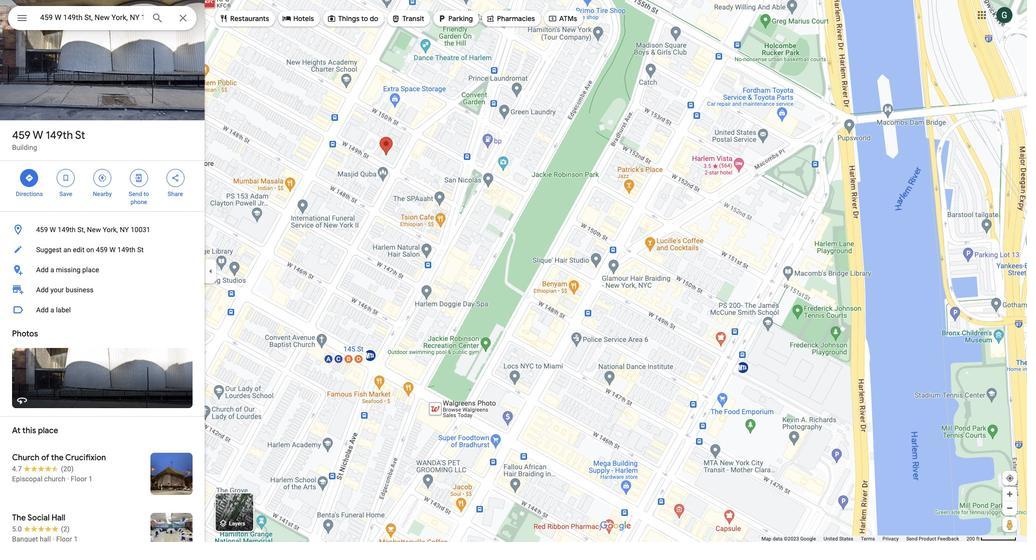 Task type: vqa. For each thing, say whether or not it's contained in the screenshot.


Task type: locate. For each thing, give the bounding box(es) containing it.
send left product
[[906, 536, 918, 542]]

4.7
[[12, 465, 22, 473]]

1 horizontal spatial st
[[137, 246, 144, 254]]

0 horizontal spatial 459
[[12, 128, 31, 142]]

10031
[[131, 226, 150, 234]]

1 vertical spatial w
[[50, 226, 56, 234]]

add left label
[[36, 306, 49, 314]]

a for missing
[[50, 266, 54, 274]]

0 horizontal spatial send
[[129, 191, 142, 198]]

1 add from the top
[[36, 266, 49, 274]]

149th left st,
[[58, 226, 76, 234]]

place down on
[[82, 266, 99, 274]]

1 horizontal spatial 459
[[36, 226, 48, 234]]

ft
[[976, 536, 980, 542]]

to inside send to phone
[[144, 191, 149, 198]]

149th down 'ny'
[[117, 246, 135, 254]]

an
[[63, 246, 71, 254]]

 search field
[[8, 6, 197, 32]]

restaurants
[[230, 14, 269, 23]]

transit
[[402, 14, 424, 23]]

149th up 
[[46, 128, 73, 142]]

w down york,
[[109, 246, 116, 254]]

to
[[361, 14, 368, 23], [144, 191, 149, 198]]

149th inside 459 w 149th st building
[[46, 128, 73, 142]]

w inside suggest an edit on 459 w 149th st button
[[109, 246, 116, 254]]

product
[[919, 536, 936, 542]]

3 add from the top
[[36, 306, 49, 314]]

1 vertical spatial st
[[137, 246, 144, 254]]

add down suggest
[[36, 266, 49, 274]]

actions for 459 w 149th st region
[[0, 161, 205, 211]]

w inside '459 w 149th st, new york, ny 10031' button
[[50, 226, 56, 234]]

atms
[[559, 14, 577, 23]]

add for add your business
[[36, 286, 49, 294]]

a left missing on the left of the page
[[50, 266, 54, 274]]

floor
[[71, 475, 87, 483]]

things
[[338, 14, 360, 23]]

459 w 149th st building
[[12, 128, 85, 151]]

1 vertical spatial to
[[144, 191, 149, 198]]

w up suggest
[[50, 226, 56, 234]]


[[548, 13, 557, 24]]


[[16, 11, 28, 25]]

add inside button
[[36, 266, 49, 274]]

united states button
[[824, 536, 853, 542]]

None field
[[40, 12, 143, 24]]

add a label button
[[0, 300, 205, 320]]

459 inside 459 w 149th st building
[[12, 128, 31, 142]]

st,
[[77, 226, 85, 234]]

1 horizontal spatial w
[[50, 226, 56, 234]]

200 ft
[[967, 536, 980, 542]]

a inside button
[[50, 266, 54, 274]]

0 horizontal spatial st
[[75, 128, 85, 142]]

do
[[370, 14, 378, 23]]

0 vertical spatial w
[[33, 128, 43, 142]]

missing
[[56, 266, 81, 274]]

directions
[[16, 191, 43, 198]]

add a label
[[36, 306, 71, 314]]

0 vertical spatial send
[[129, 191, 142, 198]]

a left label
[[50, 306, 54, 314]]

0 vertical spatial 149th
[[46, 128, 73, 142]]

add left your
[[36, 286, 49, 294]]

2 vertical spatial w
[[109, 246, 116, 254]]

 restaurants
[[219, 13, 269, 24]]

0 horizontal spatial place
[[38, 426, 58, 436]]

1 vertical spatial add
[[36, 286, 49, 294]]

200
[[967, 536, 975, 542]]

add your business link
[[0, 280, 205, 300]]

0 horizontal spatial w
[[33, 128, 43, 142]]

suggest
[[36, 246, 62, 254]]

a inside button
[[50, 306, 54, 314]]

layers
[[229, 521, 245, 527]]

the
[[51, 453, 64, 463]]

1 vertical spatial 459
[[36, 226, 48, 234]]

send
[[129, 191, 142, 198], [906, 536, 918, 542]]

w for st
[[33, 128, 43, 142]]

add
[[36, 266, 49, 274], [36, 286, 49, 294], [36, 306, 49, 314]]

459
[[12, 128, 31, 142], [36, 226, 48, 234], [96, 246, 108, 254]]

2 add from the top
[[36, 286, 49, 294]]

your
[[50, 286, 64, 294]]

2 a from the top
[[50, 306, 54, 314]]

add for add a label
[[36, 306, 49, 314]]

suggest an edit on 459 w 149th st button
[[0, 240, 205, 260]]

st inside suggest an edit on 459 w 149th st button
[[137, 246, 144, 254]]

pharmacies
[[497, 14, 535, 23]]

york,
[[103, 226, 118, 234]]

footer
[[762, 536, 967, 542]]

united
[[824, 536, 838, 542]]

459 w 149th st main content
[[0, 0, 205, 542]]

1 a from the top
[[50, 266, 54, 274]]

place right this in the left bottom of the page
[[38, 426, 58, 436]]

5.0 stars 2 reviews image
[[12, 524, 70, 534]]

zoom out image
[[1006, 505, 1014, 512]]

collapse side panel image
[[205, 266, 216, 277]]

0 vertical spatial to
[[361, 14, 368, 23]]

1 vertical spatial a
[[50, 306, 54, 314]]

st inside 459 w 149th st building
[[75, 128, 85, 142]]

149th
[[46, 128, 73, 142], [58, 226, 76, 234], [117, 246, 135, 254]]

0 vertical spatial a
[[50, 266, 54, 274]]

149th for st
[[46, 128, 73, 142]]

suggest an edit on 459 w 149th st
[[36, 246, 144, 254]]

1 vertical spatial send
[[906, 536, 918, 542]]

459 up building
[[12, 128, 31, 142]]

2 horizontal spatial 459
[[96, 246, 108, 254]]

share
[[168, 191, 183, 198]]

church of the crucifixion
[[12, 453, 106, 463]]

place
[[82, 266, 99, 274], [38, 426, 58, 436]]

send inside button
[[906, 536, 918, 542]]

a
[[50, 266, 54, 274], [50, 306, 54, 314]]

w inside 459 w 149th st building
[[33, 128, 43, 142]]

feedback
[[938, 536, 959, 542]]


[[219, 13, 228, 24]]

1 horizontal spatial send
[[906, 536, 918, 542]]

1 vertical spatial place
[[38, 426, 58, 436]]

 hotels
[[282, 13, 314, 24]]

1
[[88, 475, 92, 483]]

add for add a missing place
[[36, 266, 49, 274]]

on
[[86, 246, 94, 254]]

map
[[762, 536, 771, 542]]

459 right on
[[96, 246, 108, 254]]

459 for st,
[[36, 226, 48, 234]]

1 horizontal spatial place
[[82, 266, 99, 274]]

send up phone
[[129, 191, 142, 198]]

5.0
[[12, 525, 22, 533]]

2 vertical spatial add
[[36, 306, 49, 314]]

459 up suggest
[[36, 226, 48, 234]]

1 vertical spatial 149th
[[58, 226, 76, 234]]

zoom in image
[[1006, 491, 1014, 498]]

send inside send to phone
[[129, 191, 142, 198]]

0 vertical spatial add
[[36, 266, 49, 274]]

footer containing map data ©2023 google
[[762, 536, 967, 542]]

2 horizontal spatial w
[[109, 246, 116, 254]]

1 horizontal spatial to
[[361, 14, 368, 23]]


[[98, 173, 107, 184]]

©2023
[[784, 536, 799, 542]]

to left 'do'
[[361, 14, 368, 23]]

0 vertical spatial place
[[82, 266, 99, 274]]


[[171, 173, 180, 184]]

149th for st,
[[58, 226, 76, 234]]

0 vertical spatial st
[[75, 128, 85, 142]]

label
[[56, 306, 71, 314]]

to up phone
[[144, 191, 149, 198]]


[[61, 173, 70, 184]]

add inside button
[[36, 306, 49, 314]]

w up building
[[33, 128, 43, 142]]

0 horizontal spatial to
[[144, 191, 149, 198]]

0 vertical spatial 459
[[12, 128, 31, 142]]

of
[[41, 453, 49, 463]]

·
[[67, 475, 69, 483]]

states
[[839, 536, 853, 542]]


[[391, 13, 400, 24]]



Task type: describe. For each thing, give the bounding box(es) containing it.
a for label
[[50, 306, 54, 314]]

ny
[[120, 226, 129, 234]]

459 W 149th St, New York, NY 10031 field
[[8, 6, 197, 30]]

terms button
[[861, 536, 875, 542]]


[[134, 173, 143, 184]]

send product feedback
[[906, 536, 959, 542]]

459 w 149th st, new york, ny 10031 button
[[0, 220, 205, 240]]

show your location image
[[1006, 474, 1015, 483]]


[[327, 13, 336, 24]]

to inside  things to do
[[361, 14, 368, 23]]


[[437, 13, 446, 24]]

data
[[773, 536, 783, 542]]

hotels
[[293, 14, 314, 23]]

show street view coverage image
[[1003, 517, 1017, 532]]

edit
[[73, 246, 85, 254]]

privacy
[[883, 536, 899, 542]]

church
[[12, 453, 39, 463]]

hall
[[52, 513, 65, 523]]

episcopal
[[12, 475, 42, 483]]

privacy button
[[883, 536, 899, 542]]

send product feedback button
[[906, 536, 959, 542]]

terms
[[861, 536, 875, 542]]

add a missing place button
[[0, 260, 205, 280]]

google maps element
[[0, 0, 1027, 542]]

at this place
[[12, 426, 58, 436]]

the social hall
[[12, 513, 65, 523]]


[[282, 13, 291, 24]]

4.7 stars 20 reviews image
[[12, 464, 74, 474]]

none field inside '459 w 149th st, new york, ny 10031' field
[[40, 12, 143, 24]]

this
[[22, 426, 36, 436]]

send to phone
[[129, 191, 149, 206]]

 parking
[[437, 13, 473, 24]]

nearby
[[93, 191, 112, 198]]

new
[[87, 226, 101, 234]]

social
[[27, 513, 50, 523]]

2 vertical spatial 149th
[[117, 246, 135, 254]]

(20)
[[61, 465, 74, 473]]

send for send product feedback
[[906, 536, 918, 542]]

parking
[[448, 14, 473, 23]]

phone
[[131, 199, 147, 206]]

 atms
[[548, 13, 577, 24]]

add a missing place
[[36, 266, 99, 274]]

send for send to phone
[[129, 191, 142, 198]]

save
[[59, 191, 72, 198]]

200 ft button
[[967, 536, 1017, 542]]

building
[[12, 143, 37, 151]]

 pharmacies
[[486, 13, 535, 24]]

crucifixion
[[65, 453, 106, 463]]

episcopal church · floor 1
[[12, 475, 92, 483]]

(2)
[[61, 525, 70, 533]]


[[486, 13, 495, 24]]

459 w 149th st, new york, ny 10031
[[36, 226, 150, 234]]

add your business
[[36, 286, 94, 294]]

google
[[800, 536, 816, 542]]

the
[[12, 513, 26, 523]]

church
[[44, 475, 65, 483]]

 transit
[[391, 13, 424, 24]]

map data ©2023 google
[[762, 536, 816, 542]]


[[25, 173, 34, 184]]

at
[[12, 426, 20, 436]]

459 for st
[[12, 128, 31, 142]]

2 vertical spatial 459
[[96, 246, 108, 254]]

google account: greg robinson  
(robinsongreg175@gmail.com) image
[[997, 7, 1013, 23]]

 button
[[8, 6, 36, 32]]

place inside add a missing place button
[[82, 266, 99, 274]]

photos
[[12, 329, 38, 339]]

business
[[66, 286, 94, 294]]

 things to do
[[327, 13, 378, 24]]

united states
[[824, 536, 853, 542]]

footer inside google maps element
[[762, 536, 967, 542]]

w for st,
[[50, 226, 56, 234]]



